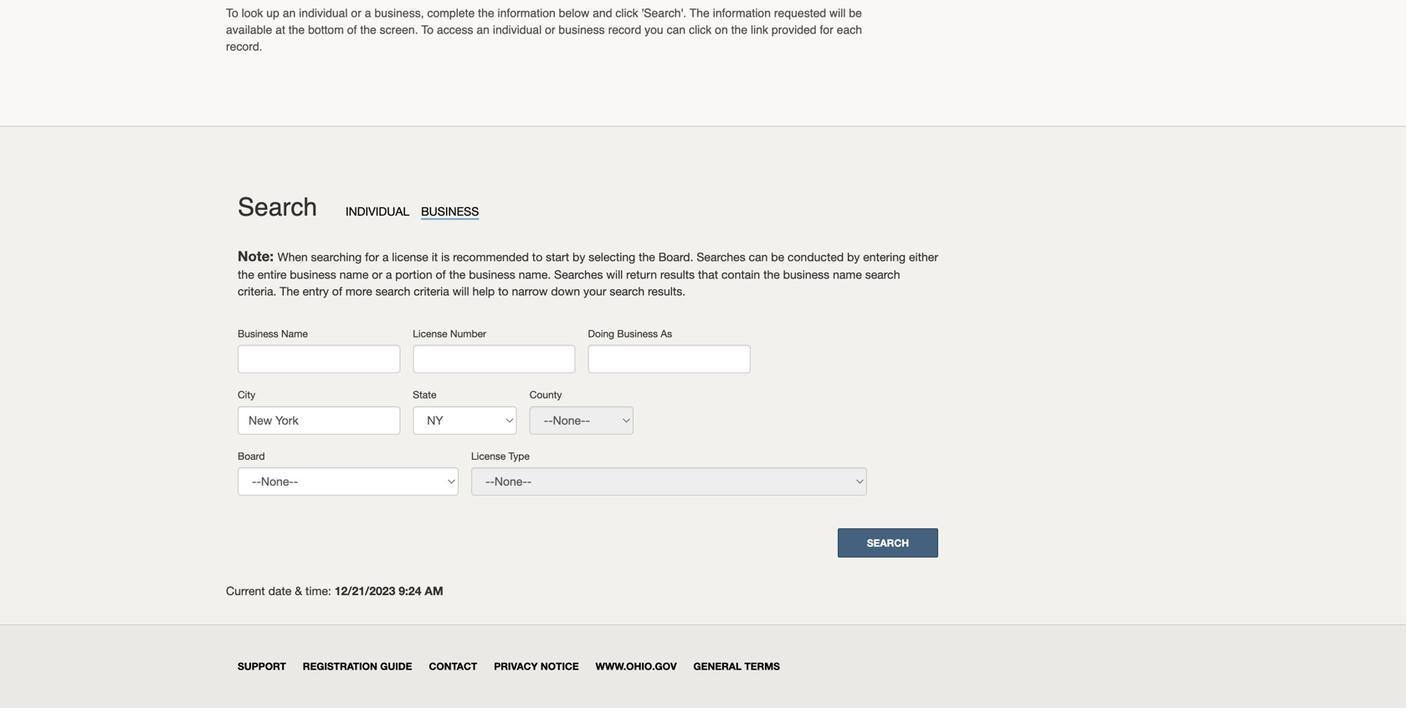 Task type: locate. For each thing, give the bounding box(es) containing it.
0 vertical spatial searches
[[697, 250, 745, 264]]

2 vertical spatial or
[[372, 268, 382, 282]]

0 horizontal spatial the
[[280, 285, 299, 298]]

0 horizontal spatial information
[[498, 6, 556, 20]]

0 vertical spatial a
[[365, 6, 371, 20]]

general
[[693, 661, 742, 673]]

2 horizontal spatial of
[[436, 268, 446, 282]]

information left below
[[498, 6, 556, 20]]

searches
[[697, 250, 745, 264], [554, 268, 603, 282]]

1 horizontal spatial searches
[[697, 250, 745, 264]]

individual
[[299, 6, 348, 20], [493, 23, 542, 36]]

business left name
[[238, 328, 278, 340]]

1 horizontal spatial individual
[[493, 23, 542, 36]]

1 vertical spatial click
[[689, 23, 712, 36]]

current date & time: 12/21/2023 9:24 am
[[226, 585, 443, 598]]

to
[[226, 6, 238, 20], [421, 23, 434, 36]]

2 vertical spatial of
[[332, 285, 342, 298]]

current
[[226, 585, 265, 598]]

notice
[[541, 661, 579, 673]]

will down selecting
[[606, 268, 623, 282]]

1 horizontal spatial or
[[372, 268, 382, 282]]

1 horizontal spatial to
[[421, 23, 434, 36]]

license for license number
[[413, 328, 447, 340]]

name.
[[519, 268, 551, 282]]

be left conducted
[[771, 250, 784, 264]]

www.ohio.gov
[[596, 661, 677, 673]]

the down entire on the left
[[280, 285, 299, 298]]

2 vertical spatial will
[[453, 285, 469, 298]]

business up is
[[421, 205, 479, 218]]

0 vertical spatial to
[[226, 6, 238, 20]]

click left on
[[689, 23, 712, 36]]

terms
[[744, 661, 780, 673]]

a left business,
[[365, 6, 371, 20]]

for left each
[[820, 23, 833, 36]]

business left as
[[617, 328, 658, 340]]

when
[[278, 250, 308, 264]]

0 vertical spatial individual
[[299, 6, 348, 20]]

0 horizontal spatial of
[[332, 285, 342, 298]]

1 horizontal spatial by
[[847, 250, 860, 264]]

name
[[281, 328, 308, 340]]

individual business
[[346, 205, 479, 218]]

be
[[849, 6, 862, 20], [771, 250, 784, 264]]

0 horizontal spatial click
[[615, 6, 638, 20]]

requested
[[774, 6, 826, 20]]

0 vertical spatial will
[[829, 6, 846, 20]]

None button
[[838, 529, 938, 558]]

board
[[238, 451, 265, 462]]

business up "entry"
[[290, 268, 336, 282]]

1 vertical spatial to
[[421, 23, 434, 36]]

1 horizontal spatial of
[[347, 23, 357, 36]]

0 horizontal spatial search
[[375, 285, 410, 298]]

for right searching
[[365, 250, 379, 264]]

state
[[413, 389, 436, 401]]

by left entering
[[847, 250, 860, 264]]

be up each
[[849, 6, 862, 20]]

1 horizontal spatial the
[[690, 6, 710, 20]]

access
[[437, 23, 473, 36]]

2 by from the left
[[847, 250, 860, 264]]

1 horizontal spatial can
[[749, 250, 768, 264]]

0 vertical spatial of
[[347, 23, 357, 36]]

2 horizontal spatial business
[[617, 328, 658, 340]]

0 vertical spatial be
[[849, 6, 862, 20]]

license left number at the left top
[[413, 328, 447, 340]]

click up record
[[615, 6, 638, 20]]

2 horizontal spatial or
[[545, 23, 555, 36]]

the right complete
[[478, 6, 494, 20]]

0 horizontal spatial business
[[238, 328, 278, 340]]

0 vertical spatial to
[[532, 250, 543, 264]]

of right bottom
[[347, 23, 357, 36]]

or left business,
[[351, 6, 361, 20]]

or inside the when searching for a license it is recommended to start by selecting the board. searches can be conducted by entering either the entire business name or a portion of the business name. searches will return results that contain the business name search criteria. the entry of more search criteria will help to narrow down your search results.
[[372, 268, 382, 282]]

business
[[559, 23, 605, 36], [290, 268, 336, 282], [469, 268, 515, 282], [783, 268, 830, 282]]

a left the license
[[382, 250, 389, 264]]

click
[[615, 6, 638, 20], [689, 23, 712, 36]]

of down is
[[436, 268, 446, 282]]

to up name. on the top left
[[532, 250, 543, 264]]

am
[[425, 585, 443, 598]]

0 horizontal spatial license
[[413, 328, 447, 340]]

the
[[478, 6, 494, 20], [289, 23, 305, 36], [360, 23, 376, 36], [731, 23, 747, 36], [639, 250, 655, 264], [238, 268, 254, 282], [449, 268, 466, 282], [763, 268, 780, 282]]

by
[[572, 250, 585, 264], [847, 250, 860, 264]]

a
[[365, 6, 371, 20], [382, 250, 389, 264], [386, 268, 392, 282]]

individual up bottom
[[299, 6, 348, 20]]

0 horizontal spatial to
[[226, 6, 238, 20]]

1 vertical spatial for
[[365, 250, 379, 264]]

business down below
[[559, 23, 605, 36]]

0 horizontal spatial an
[[283, 6, 296, 20]]

1 horizontal spatial name
[[833, 268, 862, 282]]

1 horizontal spatial be
[[849, 6, 862, 20]]

information
[[498, 6, 556, 20], [713, 6, 771, 20]]

date
[[268, 585, 292, 598]]

2 horizontal spatial will
[[829, 6, 846, 20]]

by right start
[[572, 250, 585, 264]]

0 horizontal spatial searches
[[554, 268, 603, 282]]

for
[[820, 23, 833, 36], [365, 250, 379, 264]]

0 horizontal spatial for
[[365, 250, 379, 264]]

1 vertical spatial of
[[436, 268, 446, 282]]

1 vertical spatial an
[[477, 23, 490, 36]]

search down portion
[[375, 285, 410, 298]]

0 horizontal spatial or
[[351, 6, 361, 20]]

1 vertical spatial be
[[771, 250, 784, 264]]

searches up the that
[[697, 250, 745, 264]]

1 vertical spatial can
[[749, 250, 768, 264]]

an
[[283, 6, 296, 20], [477, 23, 490, 36]]

or left record
[[545, 23, 555, 36]]

search
[[238, 193, 317, 222]]

1 vertical spatial will
[[606, 268, 623, 282]]

number
[[450, 328, 486, 340]]

registration guide link
[[303, 661, 412, 673]]

can down the 'search'.
[[667, 23, 686, 36]]

your
[[583, 285, 606, 298]]

0 vertical spatial an
[[283, 6, 296, 20]]

search down entering
[[865, 268, 900, 282]]

record
[[608, 23, 641, 36]]

1 horizontal spatial for
[[820, 23, 833, 36]]

the
[[690, 6, 710, 20], [280, 285, 299, 298]]

a left portion
[[386, 268, 392, 282]]

the right the 'search'.
[[690, 6, 710, 20]]

information up link
[[713, 6, 771, 20]]

for inside the when searching for a license it is recommended to start by selecting the board. searches can be conducted by entering either the entire business name or a portion of the business name. searches will return results that contain the business name search criteria. the entry of more search criteria will help to narrow down your search results.
[[365, 250, 379, 264]]

contact link
[[429, 661, 477, 673]]

available
[[226, 23, 272, 36]]

will left help
[[453, 285, 469, 298]]

1 horizontal spatial business
[[421, 205, 479, 218]]

0 horizontal spatial will
[[453, 285, 469, 298]]

1 vertical spatial the
[[280, 285, 299, 298]]

0 horizontal spatial by
[[572, 250, 585, 264]]

business down conducted
[[783, 268, 830, 282]]

privacy notice link
[[494, 661, 579, 673]]

individual right the access
[[493, 23, 542, 36]]

www.ohio.gov link
[[596, 661, 677, 673]]

to left look
[[226, 6, 238, 20]]

0 horizontal spatial be
[[771, 250, 784, 264]]

to left the access
[[421, 23, 434, 36]]

for inside to look up an individual or a business, complete the information below and click 'search'. the information requested will be available at the bottom of the screen. to access an individual or business record you can click on the link provided for each record.
[[820, 23, 833, 36]]

of right "entry"
[[332, 285, 342, 298]]

narrow
[[512, 285, 548, 298]]

general terms
[[693, 661, 780, 673]]

name down conducted
[[833, 268, 862, 282]]

0 horizontal spatial name
[[339, 268, 369, 282]]

to look up an individual or a business, complete the information below and click 'search'. the information requested will be available at the bottom of the screen. to access an individual or business record you can click on the link provided for each record.
[[226, 6, 862, 53]]

1 vertical spatial or
[[545, 23, 555, 36]]

business
[[421, 205, 479, 218], [238, 328, 278, 340], [617, 328, 658, 340]]

search
[[865, 268, 900, 282], [375, 285, 410, 298], [610, 285, 645, 298]]

record.
[[226, 40, 262, 53]]

recommended
[[453, 250, 529, 264]]

1 name from the left
[[339, 268, 369, 282]]

entering
[[863, 250, 906, 264]]

or up more
[[372, 268, 382, 282]]

the right at
[[289, 23, 305, 36]]

an right up
[[283, 6, 296, 20]]

individual
[[346, 205, 409, 218]]

the inside to look up an individual or a business, complete the information below and click 'search'. the information requested will be available at the bottom of the screen. to access an individual or business record you can click on the link provided for each record.
[[690, 6, 710, 20]]

time:
[[305, 585, 331, 598]]

or
[[351, 6, 361, 20], [545, 23, 555, 36], [372, 268, 382, 282]]

will up each
[[829, 6, 846, 20]]

selecting
[[589, 250, 635, 264]]

0 vertical spatial the
[[690, 6, 710, 20]]

1 vertical spatial to
[[498, 285, 509, 298]]

down
[[551, 285, 580, 298]]

is
[[441, 250, 450, 264]]

name
[[339, 268, 369, 282], [833, 268, 862, 282]]

an right the access
[[477, 23, 490, 36]]

0 vertical spatial license
[[413, 328, 447, 340]]

1 horizontal spatial license
[[471, 451, 506, 462]]

name up more
[[339, 268, 369, 282]]

1 horizontal spatial to
[[532, 250, 543, 264]]

doing
[[588, 328, 614, 340]]

search down return
[[610, 285, 645, 298]]

to right help
[[498, 285, 509, 298]]

license left type
[[471, 451, 506, 462]]

0 vertical spatial for
[[820, 23, 833, 36]]

Doing Business As text field
[[588, 345, 751, 374]]

portion
[[395, 268, 432, 282]]

to
[[532, 250, 543, 264], [498, 285, 509, 298]]

1 horizontal spatial information
[[713, 6, 771, 20]]

0 horizontal spatial can
[[667, 23, 686, 36]]

2 information from the left
[[713, 6, 771, 20]]

can up contain
[[749, 250, 768, 264]]

0 vertical spatial can
[[667, 23, 686, 36]]

searches up 'down'
[[554, 268, 603, 282]]

1 vertical spatial license
[[471, 451, 506, 462]]

1 horizontal spatial click
[[689, 23, 712, 36]]

Business Name text field
[[238, 345, 400, 374]]



Task type: vqa. For each thing, say whether or not it's contained in the screenshot.
the of within TO LOOK UP AN INDIVIDUAL OR A BUSINESS, COMPLETE THE INFORMATION BELOW AND CLICK 'SEARCH'. THE INFORMATION REQUESTED WILL BE AVAILABLE AT THE BOTTOM OF THE SCREEN. TO ACCESS AN INDIVIDUAL OR BUSINESS RECORD YOU CAN CLICK ON THE LINK PROVIDED FOR EACH RECORD.
yes



Task type: describe. For each thing, give the bounding box(es) containing it.
when searching for a license it is recommended to start by selecting the board. searches can be conducted by entering either the entire business name or a portion of the business name. searches will return results that contain the business name search criteria. the entry of more search criteria will help to narrow down your search results.
[[238, 250, 938, 298]]

business name
[[238, 328, 308, 340]]

note:
[[238, 248, 278, 264]]

board.
[[658, 250, 693, 264]]

0 vertical spatial or
[[351, 6, 361, 20]]

criteria
[[414, 285, 449, 298]]

on
[[715, 23, 728, 36]]

will inside to look up an individual or a business, complete the information below and click 'search'. the information requested will be available at the bottom of the screen. to access an individual or business record you can click on the link provided for each record.
[[829, 6, 846, 20]]

business link
[[421, 205, 479, 220]]

registration guide
[[303, 661, 412, 673]]

at
[[275, 23, 285, 36]]

and
[[593, 6, 612, 20]]

up
[[266, 6, 279, 20]]

conducted
[[788, 250, 844, 264]]

a inside to look up an individual or a business, complete the information below and click 'search'. the information requested will be available at the bottom of the screen. to access an individual or business record you can click on the link provided for each record.
[[365, 6, 371, 20]]

can inside the when searching for a license it is recommended to start by selecting the board. searches can be conducted by entering either the entire business name or a portion of the business name. searches will return results that contain the business name search criteria. the entry of more search criteria will help to narrow down your search results.
[[749, 250, 768, 264]]

more
[[346, 285, 372, 298]]

the right contain
[[763, 268, 780, 282]]

business,
[[374, 6, 424, 20]]

support link
[[238, 661, 286, 673]]

results
[[660, 268, 695, 282]]

either
[[909, 250, 938, 264]]

the up return
[[639, 250, 655, 264]]

guide
[[380, 661, 412, 673]]

criteria.
[[238, 285, 277, 298]]

the up 'criteria.' at the left
[[238, 268, 254, 282]]

start
[[546, 250, 569, 264]]

can inside to look up an individual or a business, complete the information below and click 'search'. the information requested will be available at the bottom of the screen. to access an individual or business record you can click on the link provided for each record.
[[667, 23, 686, 36]]

registration
[[303, 661, 377, 673]]

look
[[242, 6, 263, 20]]

screen.
[[380, 23, 418, 36]]

searching
[[311, 250, 362, 264]]

be inside to look up an individual or a business, complete the information below and click 'search'. the information requested will be available at the bottom of the screen. to access an individual or business record you can click on the link provided for each record.
[[849, 6, 862, 20]]

1 vertical spatial individual
[[493, 23, 542, 36]]

help
[[472, 285, 495, 298]]

link
[[751, 23, 768, 36]]

contain
[[721, 268, 760, 282]]

license for license type
[[471, 451, 506, 462]]

12/21/2023
[[335, 585, 395, 598]]

1 vertical spatial searches
[[554, 268, 603, 282]]

it
[[432, 250, 438, 264]]

privacy notice
[[494, 661, 579, 673]]

business down recommended
[[469, 268, 515, 282]]

provided
[[772, 23, 817, 36]]

9:24
[[399, 585, 421, 598]]

be inside the when searching for a license it is recommended to start by selecting the board. searches can be conducted by entering either the entire business name or a portion of the business name. searches will return results that contain the business name search criteria. the entry of more search criteria will help to narrow down your search results.
[[771, 250, 784, 264]]

0 horizontal spatial individual
[[299, 6, 348, 20]]

type
[[509, 451, 530, 462]]

support
[[238, 661, 286, 673]]

business for doing business as
[[617, 328, 658, 340]]

business inside to look up an individual or a business, complete the information below and click 'search'. the information requested will be available at the bottom of the screen. to access an individual or business record you can click on the link provided for each record.
[[559, 23, 605, 36]]

1 vertical spatial a
[[382, 250, 389, 264]]

privacy
[[494, 661, 538, 673]]

0 vertical spatial click
[[615, 6, 638, 20]]

each
[[837, 23, 862, 36]]

as
[[661, 328, 672, 340]]

1 horizontal spatial will
[[606, 268, 623, 282]]

2 name from the left
[[833, 268, 862, 282]]

business for individual business
[[421, 205, 479, 218]]

entry
[[303, 285, 329, 298]]

City text field
[[238, 407, 400, 435]]

license number
[[413, 328, 486, 340]]

entire
[[257, 268, 287, 282]]

doing business as
[[588, 328, 672, 340]]

the left screen.
[[360, 23, 376, 36]]

1 information from the left
[[498, 6, 556, 20]]

2 vertical spatial a
[[386, 268, 392, 282]]

that
[[698, 268, 718, 282]]

below
[[559, 6, 589, 20]]

0 horizontal spatial to
[[498, 285, 509, 298]]

1 horizontal spatial search
[[610, 285, 645, 298]]

complete
[[427, 6, 475, 20]]

of inside to look up an individual or a business, complete the information below and click 'search'. the information requested will be available at the bottom of the screen. to access an individual or business record you can click on the link provided for each record.
[[347, 23, 357, 36]]

1 by from the left
[[572, 250, 585, 264]]

general terms link
[[693, 661, 780, 673]]

license type
[[471, 451, 530, 462]]

'search'.
[[642, 6, 686, 20]]

bottom
[[308, 23, 344, 36]]

contact
[[429, 661, 477, 673]]

License Number text field
[[413, 345, 575, 374]]

the inside the when searching for a license it is recommended to start by selecting the board. searches can be conducted by entering either the entire business name or a portion of the business name. searches will return results that contain the business name search criteria. the entry of more search criteria will help to narrow down your search results.
[[280, 285, 299, 298]]

license
[[392, 250, 428, 264]]

individual link
[[346, 205, 413, 218]]

city
[[238, 389, 255, 401]]

county
[[530, 389, 562, 401]]

results.
[[648, 285, 686, 298]]

&
[[295, 585, 302, 598]]

you
[[645, 23, 663, 36]]

return
[[626, 268, 657, 282]]

2 horizontal spatial search
[[865, 268, 900, 282]]

the down is
[[449, 268, 466, 282]]

the right on
[[731, 23, 747, 36]]

1 horizontal spatial an
[[477, 23, 490, 36]]



